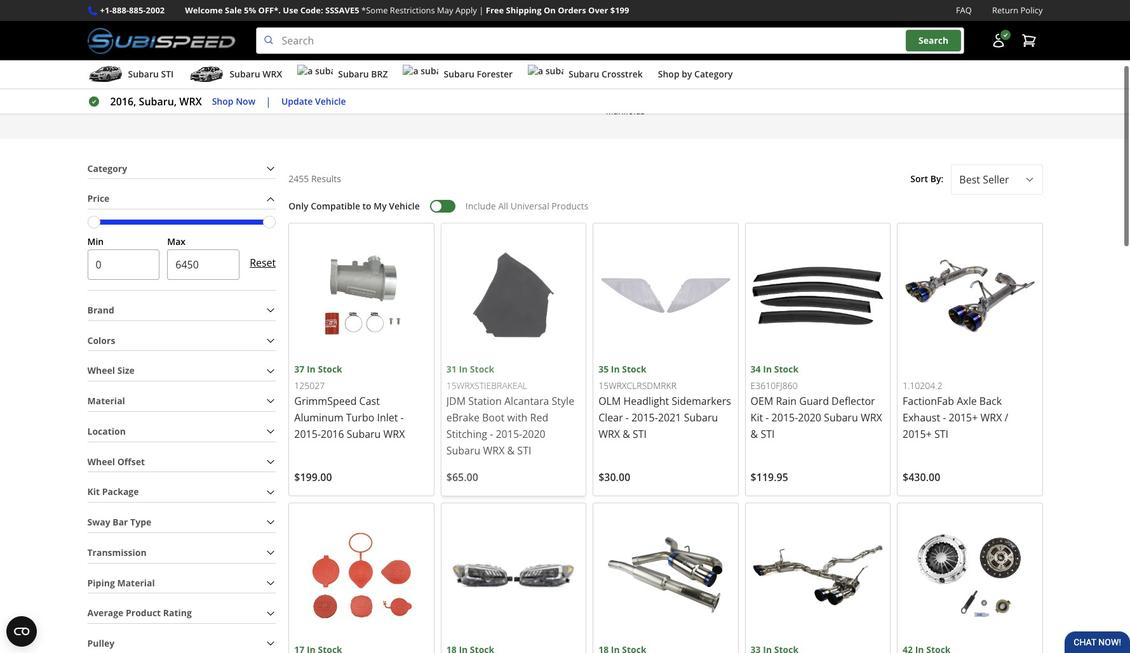 Task type: describe. For each thing, give the bounding box(es) containing it.
turbos image
[[88, 41, 197, 87]]

only
[[289, 200, 308, 212]]

welcome sale 5% off*. use code: sssave5
[[185, 4, 359, 16]]

location
[[87, 425, 126, 437]]

ebrake
[[446, 411, 479, 425]]

37 in stock 125027 grimmspeed cast aluminum turbo inlet - 2015-2016 subaru wrx
[[294, 364, 405, 442]]

0 vertical spatial material
[[87, 395, 125, 407]]

subaru wrx button
[[189, 63, 282, 88]]

back
[[979, 395, 1002, 409]]

catback exhausts
[[108, 17, 177, 29]]

piping
[[87, 577, 115, 589]]

fuel injectors button
[[208, 40, 319, 118]]

wheels image
[[812, 41, 921, 87]]

$65.00
[[446, 471, 478, 485]]

single
[[707, 17, 731, 29]]

sti inside 31 in stock 15wrxstiebrakeal jdm station alcantara style ebrake boot with red stitching - 2015-2020 subaru wrx & sti
[[517, 444, 531, 458]]

welcome
[[185, 4, 223, 16]]

use
[[283, 4, 298, 16]]

colors button
[[87, 331, 276, 351]]

in for grimmspeed
[[307, 364, 316, 376]]

a subaru crosstrek thumbnail image image
[[528, 65, 563, 84]]

kit package
[[87, 486, 139, 498]]

vehicle inside "button"
[[315, 95, 346, 107]]

catback exhausts image
[[88, 0, 197, 12]]

update vehicle button
[[281, 94, 346, 109]]

sti inside 35 in stock 15wrxclrsdmrkr olm headlight sidemarkers clear - 2015-2021 subaru wrx & sti
[[633, 428, 647, 442]]

a subaru forester thumbnail image image
[[403, 65, 439, 84]]

factionfab
[[903, 395, 954, 409]]

single disc clutches button
[[691, 0, 801, 30]]

34 in stock e3610fj860 oem rain guard deflector kit - 2015-2020 subaru wrx & sti
[[751, 364, 882, 442]]

size
[[117, 365, 135, 377]]

exhaust headers and manifolds button
[[570, 40, 681, 118]]

kit inside dropdown button
[[87, 486, 100, 498]]

return policy link
[[992, 4, 1043, 17]]

wheel offset
[[87, 456, 145, 468]]

piping material
[[87, 577, 155, 589]]

2002
[[146, 4, 165, 16]]

31
[[446, 364, 457, 376]]

play
[[242, 17, 258, 29]]

in for jdm
[[459, 364, 468, 376]]

search input field
[[256, 27, 964, 54]]

wrx inside 34 in stock e3610fj860 oem rain guard deflector kit - 2015-2020 subaru wrx & sti
[[861, 411, 882, 425]]

type
[[130, 516, 151, 528]]

spoilers & wings image
[[329, 41, 439, 87]]

sort by:
[[910, 173, 943, 185]]

subispeed led headlights drl and sequential turn signals - 2018-2021 wrx limited / 2018-2021 sti image
[[446, 509, 581, 643]]

to
[[362, 200, 371, 212]]

headers
[[617, 92, 650, 104]]

wrx inside the 37 in stock 125027 grimmspeed cast aluminum turbo inlet - 2015-2016 subaru wrx
[[383, 428, 405, 442]]

- inside 35 in stock 15wrxclrsdmrkr olm headlight sidemarkers clear - 2015-2021 subaru wrx & sti
[[626, 411, 629, 425]]

pans
[[984, 17, 1003, 29]]

subaru left forester
[[444, 68, 474, 80]]

management
[[260, 17, 312, 29]]

sidemarkers
[[672, 395, 731, 409]]

oil pans
[[971, 17, 1003, 29]]

2020 inside 31 in stock 15wrxstiebrakeal jdm station alcantara style ebrake boot with red stitching - 2015-2020 subaru wrx & sti
[[522, 428, 545, 442]]

2021
[[658, 411, 681, 425]]

average product rating
[[87, 607, 192, 619]]

update vehicle
[[281, 95, 346, 107]]

& inside 34 in stock e3610fj860 oem rain guard deflector kit - 2015-2020 subaru wrx & sti
[[751, 428, 758, 442]]

wheel size button
[[87, 362, 276, 381]]

axle
[[957, 395, 977, 409]]

grimmspeed
[[294, 395, 357, 409]]

maximum slider
[[263, 216, 276, 229]]

subaru inside 34 in stock e3610fj860 oem rain guard deflector kit - 2015-2020 subaru wrx & sti
[[824, 411, 858, 425]]

code:
[[300, 4, 323, 16]]

faq link
[[956, 4, 972, 17]]

exedy stage 1 organic disc clutch kit - 2006-2017 subaru wrx image
[[903, 509, 1037, 643]]

min
[[87, 236, 104, 248]]

turbos
[[129, 92, 156, 104]]

wrx inside subaru wrx dropdown button
[[263, 68, 282, 80]]

1.10204.2 factionfab axle back exhaust - 2015+ wrx / 2015+ sti
[[903, 380, 1008, 442]]

update
[[281, 95, 313, 107]]

pulley
[[87, 638, 115, 650]]

exhaust inside exhaust headers and manifolds
[[584, 92, 615, 104]]

jdm
[[446, 395, 466, 409]]

2015- inside the 37 in stock 125027 grimmspeed cast aluminum turbo inlet - 2015-2016 subaru wrx
[[294, 428, 321, 442]]

jdm station alcantara style ebrake boot with red stitching - 2015-2020 subaru wrx & sti image
[[446, 229, 581, 363]]

sway bar type button
[[87, 513, 276, 533]]

15wrxstiebrakeal
[[446, 380, 527, 392]]

tail lights
[[486, 17, 523, 29]]

subaru forester button
[[403, 63, 513, 88]]

colors
[[87, 334, 115, 346]]

guard
[[799, 395, 829, 409]]

headlights image
[[329, 0, 439, 12]]

oil inside "button"
[[971, 17, 982, 29]]

stock for cast
[[318, 364, 342, 376]]

include
[[465, 200, 496, 212]]

35 in stock 15wrxclrsdmrkr olm headlight sidemarkers clear - 2015-2021 subaru wrx & sti
[[598, 364, 731, 442]]

fuel injectors
[[237, 92, 290, 104]]

15wrxclrsdmrkr
[[598, 380, 677, 392]]

rain
[[776, 395, 797, 409]]

*some
[[361, 4, 388, 16]]

sssave5
[[325, 4, 359, 16]]

125027
[[294, 380, 325, 392]]

crosstrek
[[602, 68, 643, 80]]

stitching
[[446, 428, 487, 442]]

wheel for wheel offset
[[87, 456, 115, 468]]

Min text field
[[87, 249, 160, 280]]

oem rain guard deflector kit - 2015-2020 subaru wrx & sti image
[[751, 229, 885, 363]]

exhaust inside 1.10204.2 factionfab axle back exhaust - 2015+ wrx / 2015+ sti
[[903, 411, 940, 425]]

stock for station
[[470, 364, 494, 376]]

by
[[682, 68, 692, 80]]

open widget image
[[6, 617, 37, 647]]

wrx inside 1.10204.2 factionfab axle back exhaust - 2015+ wrx / 2015+ sti
[[980, 411, 1002, 425]]

tail lights button
[[449, 0, 560, 30]]

price
[[87, 193, 110, 205]]

fog lights image
[[691, 41, 801, 87]]

wheel offset button
[[87, 453, 276, 472]]

888-
[[112, 4, 129, 16]]

1 vertical spatial material
[[117, 577, 155, 589]]

& inside button
[[234, 17, 240, 29]]

material button
[[87, 392, 276, 411]]

free
[[486, 4, 504, 16]]

subaru,
[[139, 95, 177, 109]]

oil pans image
[[933, 0, 1042, 12]]

1 vertical spatial |
[[266, 95, 271, 109]]

clear
[[598, 411, 623, 425]]

policy
[[1020, 4, 1043, 16]]

disc
[[733, 17, 749, 29]]

1 horizontal spatial vehicle
[[389, 200, 420, 212]]

tail lights image
[[450, 0, 559, 12]]

exhaust headers and manifolds
[[584, 92, 667, 117]]



Task type: locate. For each thing, give the bounding box(es) containing it.
alcantara
[[504, 395, 549, 409]]

2015- down 'rain'
[[772, 411, 798, 425]]

oil inside button
[[845, 17, 856, 29]]

stock inside 31 in stock 15wrxstiebrakeal jdm station alcantara style ebrake boot with red stitching - 2015-2020 subaru wrx & sti
[[470, 364, 494, 376]]

$430.00
[[903, 471, 940, 485]]

sti inside 1.10204.2 factionfab axle back exhaust - 2015+ wrx / 2015+ sti
[[934, 428, 948, 442]]

2 wheel from the top
[[87, 456, 115, 468]]

wheel left size at the bottom of the page
[[87, 365, 115, 377]]

vehicle down subaru brz dropdown button
[[315, 95, 346, 107]]

brand button
[[87, 301, 276, 320]]

- inside 1.10204.2 factionfab axle back exhaust - 2015+ wrx / 2015+ sti
[[943, 411, 946, 425]]

0 vertical spatial |
[[479, 4, 484, 16]]

tail
[[486, 17, 500, 29]]

subaru down turbo
[[347, 428, 381, 442]]

all
[[498, 200, 508, 212]]

in inside the 37 in stock 125027 grimmspeed cast aluminum turbo inlet - 2015-2016 subaru wrx
[[307, 364, 316, 376]]

$199.00
[[294, 471, 332, 485]]

exhaust
[[584, 92, 615, 104], [903, 411, 940, 425]]

by:
[[930, 173, 943, 185]]

wrx down a subaru wrx thumbnail image
[[179, 95, 202, 109]]

stock for rain
[[774, 364, 798, 376]]

1 vertical spatial shop
[[212, 95, 233, 107]]

sway bar type
[[87, 516, 151, 528]]

cast
[[359, 395, 380, 409]]

sale
[[225, 4, 242, 16]]

2 stock from the left
[[470, 364, 494, 376]]

front lips image
[[450, 41, 559, 87]]

wrx down clear
[[598, 428, 620, 442]]

shop left by
[[658, 68, 679, 80]]

return
[[992, 4, 1018, 16]]

package
[[102, 486, 139, 498]]

2455 results
[[289, 173, 341, 185]]

34
[[751, 364, 761, 376]]

shop inside dropdown button
[[658, 68, 679, 80]]

subispeed logo image
[[87, 27, 235, 54]]

plug
[[214, 17, 231, 29]]

universal
[[511, 200, 549, 212]]

deflector
[[832, 395, 875, 409]]

exhaust down factionfab
[[903, 411, 940, 425]]

2015- down with
[[496, 428, 522, 442]]

- inside the 37 in stock 125027 grimmspeed cast aluminum turbo inlet - 2015-2016 subaru wrx
[[401, 411, 404, 425]]

1 wheel from the top
[[87, 365, 115, 377]]

sti
[[161, 68, 174, 80], [633, 428, 647, 442], [761, 428, 775, 442], [934, 428, 948, 442], [517, 444, 531, 458]]

kit inside 34 in stock e3610fj860 oem rain guard deflector kit - 2015-2020 subaru wrx & sti
[[751, 411, 763, 425]]

- down boot
[[490, 428, 493, 442]]

wrx down inlet
[[383, 428, 405, 442]]

sti down oem
[[761, 428, 775, 442]]

2 oil from the left
[[971, 17, 982, 29]]

invidia gemini (r400) quad tip exhaust - 2015+ wrx / 2015+ sti image
[[751, 509, 885, 643]]

| left free
[[479, 4, 484, 16]]

grimmspeed cast aluminum turbo inlet - 2015-2016 subaru wrx image
[[294, 229, 429, 363]]

2015- inside 31 in stock 15wrxstiebrakeal jdm station alcantara style ebrake boot with red stitching - 2015-2020 subaru wrx & sti
[[496, 428, 522, 442]]

1 horizontal spatial 2015+
[[949, 411, 978, 425]]

stock up 125027
[[318, 364, 342, 376]]

intercoolers image
[[933, 41, 1042, 87]]

material up average product rating
[[117, 577, 155, 589]]

1 horizontal spatial |
[[479, 4, 484, 16]]

- down factionfab
[[943, 411, 946, 425]]

4 stock from the left
[[774, 364, 798, 376]]

stock up the 15wrxclrsdmrkr
[[622, 364, 646, 376]]

shipping
[[506, 4, 542, 16]]

wrx up injectors
[[263, 68, 282, 80]]

0 horizontal spatial 2020
[[522, 428, 545, 442]]

2015- inside 34 in stock e3610fj860 oem rain guard deflector kit - 2015-2020 subaru wrx & sti
[[772, 411, 798, 425]]

bar
[[113, 516, 128, 528]]

$119.95
[[751, 471, 788, 485]]

-
[[401, 411, 404, 425], [626, 411, 629, 425], [766, 411, 769, 425], [943, 411, 946, 425], [490, 428, 493, 442]]

separators
[[858, 17, 901, 29]]

select... image
[[1024, 174, 1034, 185]]

product
[[126, 607, 161, 619]]

in for olm
[[611, 364, 620, 376]]

0 horizontal spatial |
[[266, 95, 271, 109]]

price button
[[87, 189, 276, 209]]

1.10204.2
[[903, 380, 942, 392]]

wheel size
[[87, 365, 135, 377]]

& down with
[[507, 444, 515, 458]]

- inside 31 in stock 15wrxstiebrakeal jdm station alcantara style ebrake boot with red stitching - 2015-2020 subaru wrx & sti
[[490, 428, 493, 442]]

now
[[236, 95, 255, 107]]

885-
[[129, 4, 146, 16]]

oil left pans
[[971, 17, 982, 29]]

results
[[311, 173, 341, 185]]

in inside 35 in stock 15wrxclrsdmrkr olm headlight sidemarkers clear - 2015-2021 subaru wrx & sti
[[611, 364, 620, 376]]

0 vertical spatial kit
[[751, 411, 763, 425]]

fuel injectors image
[[209, 41, 318, 87]]

3 in from the left
[[611, 364, 620, 376]]

2015+ down factionfab
[[903, 428, 932, 442]]

2016,
[[110, 95, 136, 109]]

catback exhausts button
[[87, 0, 198, 30]]

wrx down deflector
[[861, 411, 882, 425]]

coilovers image
[[571, 0, 680, 12]]

oil pans button
[[932, 0, 1043, 30]]

oil
[[845, 17, 856, 29], [971, 17, 982, 29]]

1 stock from the left
[[318, 364, 342, 376]]

subaru up fuel
[[230, 68, 260, 80]]

shop
[[658, 68, 679, 80], [212, 95, 233, 107]]

red
[[530, 411, 548, 425]]

0 vertical spatial 2020
[[798, 411, 821, 425]]

& down clear
[[623, 428, 630, 442]]

inlet
[[377, 411, 398, 425]]

2015- down headlight
[[631, 411, 658, 425]]

2020 down guard
[[798, 411, 821, 425]]

kit down oem
[[751, 411, 763, 425]]

0 horizontal spatial shop
[[212, 95, 233, 107]]

transmission button
[[87, 544, 276, 563]]

subaru left 'crosstrek'
[[569, 68, 599, 80]]

reset
[[250, 256, 276, 270]]

brand
[[87, 304, 114, 316]]

exhaust headers and manifolds image
[[571, 41, 680, 87]]

- down oem
[[766, 411, 769, 425]]

2016, subaru, wrx
[[110, 95, 202, 109]]

Max text field
[[167, 249, 240, 280]]

subaru brz
[[338, 68, 388, 80]]

subaru up turbos
[[128, 68, 159, 80]]

subaru inside 31 in stock 15wrxstiebrakeal jdm station alcantara style ebrake boot with red stitching - 2015-2020 subaru wrx & sti
[[446, 444, 480, 458]]

in inside 31 in stock 15wrxstiebrakeal jdm station alcantara style ebrake boot with red stitching - 2015-2020 subaru wrx & sti
[[459, 364, 468, 376]]

exhaust down subaru crosstrek
[[584, 92, 615, 104]]

off*.
[[258, 4, 281, 16]]

0 vertical spatial wheel
[[87, 365, 115, 377]]

stock inside the 37 in stock 125027 grimmspeed cast aluminum turbo inlet - 2015-2016 subaru wrx
[[318, 364, 342, 376]]

2016
[[321, 428, 344, 442]]

1 horizontal spatial 2020
[[798, 411, 821, 425]]

shop for shop by category
[[658, 68, 679, 80]]

& inside 31 in stock 15wrxstiebrakeal jdm station alcantara style ebrake boot with red stitching - 2015-2020 subaru wrx & sti
[[507, 444, 515, 458]]

grimmspeed dress up caps red image
[[294, 509, 429, 643]]

wrx inside 31 in stock 15wrxstiebrakeal jdm station alcantara style ebrake boot with red stitching - 2015-2020 subaru wrx & sti
[[483, 444, 505, 458]]

subaru inside "dropdown button"
[[569, 68, 599, 80]]

in right 34
[[763, 364, 772, 376]]

sti inside 34 in stock e3610fj860 oem rain guard deflector kit - 2015-2020 subaru wrx & sti
[[761, 428, 775, 442]]

clutches
[[751, 17, 785, 29]]

single disc clutches
[[707, 17, 785, 29]]

vehicle right 'my'
[[389, 200, 420, 212]]

1 vertical spatial exhaust
[[903, 411, 940, 425]]

1 vertical spatial kit
[[87, 486, 100, 498]]

3 stock from the left
[[622, 364, 646, 376]]

1 horizontal spatial oil
[[971, 17, 982, 29]]

style
[[552, 395, 574, 409]]

wheel left "offset"
[[87, 456, 115, 468]]

2015+ down 'axle'
[[949, 411, 978, 425]]

oil right air
[[845, 17, 856, 29]]

aluminum
[[294, 411, 343, 425]]

| right now
[[266, 95, 271, 109]]

in right 35
[[611, 364, 620, 376]]

compatible
[[311, 200, 360, 212]]

subaru down stitching
[[446, 444, 480, 458]]

sort
[[910, 173, 928, 185]]

& down oem
[[751, 428, 758, 442]]

0 vertical spatial exhaust
[[584, 92, 615, 104]]

stock for headlight
[[622, 364, 646, 376]]

in right the 31
[[459, 364, 468, 376]]

button image
[[991, 33, 1006, 48]]

1 horizontal spatial exhaust
[[903, 411, 940, 425]]

subaru brz button
[[297, 63, 388, 88]]

2015- down aluminum
[[294, 428, 321, 442]]

31 in stock 15wrxstiebrakeal jdm station alcantara style ebrake boot with red stitching - 2015-2020 subaru wrx & sti
[[446, 364, 574, 458]]

shop now
[[212, 95, 255, 107]]

subaru inside the 37 in stock 125027 grimmspeed cast aluminum turbo inlet - 2015-2016 subaru wrx
[[347, 428, 381, 442]]

0 horizontal spatial oil
[[845, 17, 856, 29]]

air
[[832, 17, 843, 29]]

subaru down deflector
[[824, 411, 858, 425]]

kit left package
[[87, 486, 100, 498]]

wheel for wheel size
[[87, 365, 115, 377]]

lights
[[502, 17, 523, 29]]

in for oem
[[763, 364, 772, 376]]

transmission
[[87, 547, 147, 559]]

shop now link
[[212, 94, 255, 109]]

minimum slider
[[87, 216, 100, 229]]

material up location
[[87, 395, 125, 407]]

subaru
[[128, 68, 159, 80], [230, 68, 260, 80], [338, 68, 369, 80], [444, 68, 474, 80], [569, 68, 599, 80], [684, 411, 718, 425], [824, 411, 858, 425], [347, 428, 381, 442], [446, 444, 480, 458]]

0 horizontal spatial 2015+
[[903, 428, 932, 442]]

sti down factionfab
[[934, 428, 948, 442]]

subaru sti
[[128, 68, 174, 80]]

subaru inside 35 in stock 15wrxclrsdmrkr olm headlight sidemarkers clear - 2015-2021 subaru wrx & sti
[[684, 411, 718, 425]]

0 horizontal spatial vehicle
[[315, 95, 346, 107]]

subaru wrx
[[230, 68, 282, 80]]

in
[[307, 364, 316, 376], [459, 364, 468, 376], [611, 364, 620, 376], [763, 364, 772, 376]]

1 horizontal spatial shop
[[658, 68, 679, 80]]

- right inlet
[[401, 411, 404, 425]]

+1-
[[100, 4, 112, 16]]

subaru left brz
[[338, 68, 369, 80]]

air oil separators
[[832, 17, 901, 29]]

& inside 35 in stock 15wrxclrsdmrkr olm headlight sidemarkers clear - 2015-2021 subaru wrx & sti
[[623, 428, 630, 442]]

2020 inside 34 in stock e3610fj860 oem rain guard deflector kit - 2015-2020 subaru wrx & sti
[[798, 411, 821, 425]]

& down sale
[[234, 17, 240, 29]]

with
[[507, 411, 527, 425]]

0 vertical spatial 2015+
[[949, 411, 978, 425]]

35
[[598, 364, 609, 376]]

0 vertical spatial shop
[[658, 68, 679, 80]]

1 vertical spatial vehicle
[[389, 200, 420, 212]]

2 in from the left
[[459, 364, 468, 376]]

2015+
[[949, 411, 978, 425], [903, 428, 932, 442]]

wrx down stitching
[[483, 444, 505, 458]]

olm headlight sidemarkers clear - 2015-2021 subaru wrx & sti image
[[598, 229, 733, 363]]

2020 down red
[[522, 428, 545, 442]]

1 oil from the left
[[845, 17, 856, 29]]

1 vertical spatial 2020
[[522, 428, 545, 442]]

a subaru wrx thumbnail image image
[[189, 65, 224, 84]]

stock inside 34 in stock e3610fj860 oem rain guard deflector kit - 2015-2020 subaru wrx & sti
[[774, 364, 798, 376]]

5%
[[244, 4, 256, 16]]

pulley button
[[87, 635, 276, 654]]

average product rating button
[[87, 604, 276, 624]]

wrx inside 35 in stock 15wrxclrsdmrkr olm headlight sidemarkers clear - 2015-2021 subaru wrx & sti
[[598, 428, 620, 442]]

37
[[294, 364, 304, 376]]

subaru down sidemarkers
[[684, 411, 718, 425]]

olm
[[598, 395, 621, 409]]

stock up 15wrxstiebrakeal
[[470, 364, 494, 376]]

boot
[[482, 411, 505, 425]]

wrx left /
[[980, 411, 1002, 425]]

tomei expreme ti titantium cat-back exhaust (sedan only) - 2008-2021 subaru wrx & sti image
[[598, 509, 733, 643]]

injectors
[[256, 92, 290, 104]]

0 vertical spatial vehicle
[[315, 95, 346, 107]]

air oil separators button
[[811, 0, 922, 30]]

1 vertical spatial 2015+
[[903, 428, 932, 442]]

1 horizontal spatial kit
[[751, 411, 763, 425]]

2015- inside 35 in stock 15wrxclrsdmrkr olm headlight sidemarkers clear - 2015-2021 subaru wrx & sti
[[631, 411, 658, 425]]

shop left fuel
[[212, 95, 233, 107]]

shop for shop now
[[212, 95, 233, 107]]

stock up 'e3610fj860'
[[774, 364, 798, 376]]

stock inside 35 in stock 15wrxclrsdmrkr olm headlight sidemarkers clear - 2015-2021 subaru wrx & sti
[[622, 364, 646, 376]]

subaru crosstrek button
[[528, 63, 643, 88]]

sti up subaru,
[[161, 68, 174, 80]]

Select... button
[[951, 164, 1043, 195]]

in inside 34 in stock e3610fj860 oem rain guard deflector kit - 2015-2020 subaru wrx & sti
[[763, 364, 772, 376]]

a subaru brz thumbnail image image
[[297, 65, 333, 84]]

in right 37
[[307, 364, 316, 376]]

sti inside dropdown button
[[161, 68, 174, 80]]

products
[[552, 200, 588, 212]]

sti down headlight
[[633, 428, 647, 442]]

manifolds
[[606, 106, 645, 117]]

0 horizontal spatial kit
[[87, 486, 100, 498]]

0 horizontal spatial exhaust
[[584, 92, 615, 104]]

and
[[652, 92, 667, 104]]

factionfab axle back exhaust - 2015+ wrx / 2015+ sti image
[[903, 229, 1037, 363]]

headlight
[[623, 395, 669, 409]]

plug & play management image
[[209, 0, 318, 12]]

1 in from the left
[[307, 364, 316, 376]]

1 vertical spatial wheel
[[87, 456, 115, 468]]

- inside 34 in stock e3610fj860 oem rain guard deflector kit - 2015-2020 subaru wrx & sti
[[766, 411, 769, 425]]

include all universal products
[[465, 200, 588, 212]]

may
[[437, 4, 453, 16]]

a subaru sti thumbnail image image
[[87, 65, 123, 84]]

4 in from the left
[[763, 364, 772, 376]]

- right clear
[[626, 411, 629, 425]]

sti down with
[[517, 444, 531, 458]]



Task type: vqa. For each thing, say whether or not it's contained in the screenshot.


